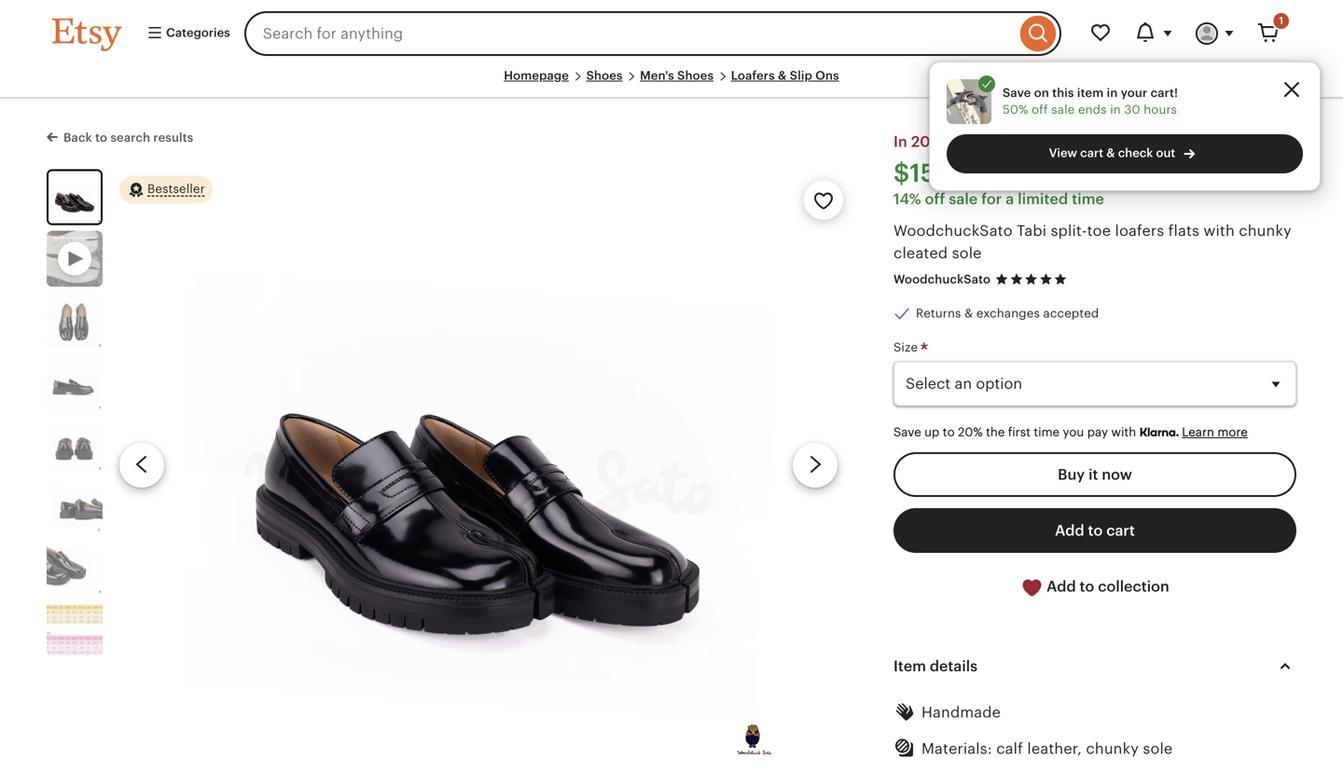 Task type: describe. For each thing, give the bounding box(es) containing it.
materials:
[[922, 741, 992, 758]]

cart!
[[1151, 86, 1178, 100]]

0 horizontal spatial sale
[[949, 191, 978, 207]]

back to search results link
[[47, 127, 193, 146]]

pay
[[1087, 425, 1108, 439]]

to for add to collection
[[1080, 579, 1095, 595]]

limited
[[1018, 191, 1068, 207]]

buy it now
[[1058, 467, 1132, 483]]

more
[[1218, 425, 1248, 439]]

20%
[[958, 425, 983, 439]]

woodchucksato for woodchucksato link
[[894, 272, 991, 286]]

bestseller button
[[119, 175, 212, 205]]

Search for anything text field
[[244, 11, 1016, 56]]

sale inside the 'save on this item in your cart! 50% off sale ends in 30 hours'
[[1052, 103, 1075, 117]]

size
[[894, 340, 921, 354]]

item
[[1077, 86, 1104, 100]]

woodchucksato tabi split-toe loafers flats with chunky cleated image 5 image
[[47, 477, 103, 533]]

& for ons
[[778, 69, 787, 83]]

item details
[[894, 658, 978, 675]]

2 horizontal spatial &
[[1107, 146, 1115, 160]]

save for ends
[[1003, 86, 1031, 100]]

buy
[[1058, 467, 1085, 483]]

it
[[1089, 467, 1098, 483]]

materials: calf leather, chunky sole
[[922, 741, 1173, 758]]

woodchucksato link
[[894, 272, 991, 286]]

carts
[[942, 134, 979, 150]]

with inside 'save up to 20% the first time you pay with klarna. learn more'
[[1111, 425, 1136, 439]]

bestseller
[[147, 182, 205, 196]]

ons
[[816, 69, 839, 83]]

leather,
[[1027, 741, 1082, 758]]

men's shoes
[[640, 69, 714, 83]]

woodchucksato tabi split-toe loafers flats with chunky cleated sole
[[894, 222, 1292, 261]]

add for add to collection
[[1047, 579, 1076, 595]]

shoes link
[[586, 69, 623, 83]]

search
[[110, 131, 150, 145]]

1 horizontal spatial woodchucksato tabi split-toe loafers flats with chunky cleated image 1 image
[[182, 169, 775, 758]]

out
[[1156, 146, 1176, 160]]

2 shoes from the left
[[677, 69, 714, 83]]

14%
[[894, 191, 921, 207]]

men's
[[640, 69, 674, 83]]

with inside woodchucksato tabi split-toe loafers flats with chunky cleated sole
[[1204, 222, 1235, 239]]

1 vertical spatial in
[[1110, 103, 1121, 117]]

tabi
[[1017, 222, 1047, 239]]

loafers & slip ons link
[[731, 69, 839, 83]]

none search field inside categories banner
[[244, 11, 1062, 56]]

cart inside add to cart button
[[1107, 523, 1135, 539]]

split-
[[1051, 222, 1087, 239]]

calf
[[996, 741, 1023, 758]]

30
[[1124, 103, 1141, 117]]

to for back to search results
[[95, 131, 107, 145]]

woodchucksato for woodchucksato tabi split-toe loafers flats with chunky cleated sole
[[894, 222, 1013, 239]]

collection
[[1098, 579, 1170, 595]]

up
[[925, 425, 940, 439]]

your
[[1121, 86, 1148, 100]]

1 vertical spatial sole
[[1143, 741, 1173, 758]]

first
[[1008, 425, 1031, 439]]

add to collection button
[[894, 565, 1297, 611]]

1 shoes from the left
[[586, 69, 623, 83]]

flats
[[1169, 222, 1200, 239]]

this
[[1052, 86, 1074, 100]]

loafers
[[731, 69, 775, 83]]

the
[[986, 425, 1005, 439]]

homepage
[[504, 69, 569, 83]]

exchanges
[[977, 307, 1040, 321]]

14% off sale for a limited time
[[894, 191, 1104, 207]]

slip
[[790, 69, 813, 83]]

to inside 'save up to 20% the first time you pay with klarna. learn more'
[[943, 425, 955, 439]]

woodchucksato tabi split-toe loafers flats with chunky cleated image 4 image
[[47, 415, 103, 471]]

returns & exchanges accepted
[[916, 307, 1099, 321]]

check
[[1118, 146, 1153, 160]]



Task type: vqa. For each thing, say whether or not it's contained in the screenshot.
the "registry" in the right top of the page
no



Task type: locate. For each thing, give the bounding box(es) containing it.
chunky right leather,
[[1086, 741, 1139, 758]]

0 vertical spatial save
[[1003, 86, 1031, 100]]

klarna.
[[1140, 425, 1179, 440]]

0 vertical spatial add
[[1055, 523, 1085, 539]]

sole inside woodchucksato tabi split-toe loafers flats with chunky cleated sole
[[952, 245, 982, 261]]

add for add to cart
[[1055, 523, 1085, 539]]

cart right view in the right top of the page
[[1080, 146, 1104, 160]]

1 horizontal spatial chunky
[[1239, 222, 1292, 239]]

add to cart
[[1055, 523, 1135, 539]]

menu bar
[[52, 67, 1291, 99]]

for
[[982, 191, 1002, 207]]

view cart & check out
[[1049, 146, 1176, 160]]

loafers
[[1115, 222, 1164, 239]]

sale down this
[[1052, 103, 1075, 117]]

0 horizontal spatial &
[[778, 69, 787, 83]]

to inside back to search results link
[[95, 131, 107, 145]]

add to collection
[[1043, 579, 1170, 595]]

1 woodchucksato from the top
[[894, 222, 1013, 239]]

view
[[1049, 146, 1077, 160]]

to right back
[[95, 131, 107, 145]]

shoes
[[586, 69, 623, 83], [677, 69, 714, 83]]

1 vertical spatial woodchucksato
[[894, 272, 991, 286]]

cart inside the view cart & check out link
[[1080, 146, 1104, 160]]

categories
[[163, 26, 230, 40]]

woodchucksato tabi split-toe loafers flats with chunky cleated image 7 image
[[47, 600, 103, 656]]

1 horizontal spatial with
[[1204, 222, 1235, 239]]

woodchucksato down cleated
[[894, 272, 991, 286]]

add to cart button
[[894, 509, 1297, 553]]

cart down now
[[1107, 523, 1135, 539]]

woodchucksato tabi split-toe loafers flats with chunky cleated image 1 image
[[182, 169, 775, 758], [49, 171, 101, 223]]

2 vertical spatial &
[[965, 307, 973, 321]]

in
[[894, 134, 908, 150]]

1 horizontal spatial off
[[1032, 103, 1048, 117]]

0 vertical spatial woodchucksato
[[894, 222, 1013, 239]]

time
[[1072, 191, 1104, 207], [1034, 425, 1060, 439]]

0 horizontal spatial with
[[1111, 425, 1136, 439]]

1 horizontal spatial cart
[[1107, 523, 1135, 539]]

item
[[894, 658, 926, 675]]

0 vertical spatial sole
[[952, 245, 982, 261]]

ends
[[1078, 103, 1107, 117]]

sale down $156.20 $181.63
[[949, 191, 978, 207]]

accepted
[[1043, 307, 1099, 321]]

categories banner
[[19, 0, 1325, 67]]

save
[[1003, 86, 1031, 100], [894, 425, 921, 439]]

$181.63
[[997, 166, 1041, 180]]

chunky right flats
[[1239, 222, 1292, 239]]

0 horizontal spatial chunky
[[1086, 741, 1139, 758]]

cleated
[[894, 245, 948, 261]]

save for klarna.
[[894, 425, 921, 439]]

sole
[[952, 245, 982, 261], [1143, 741, 1173, 758]]

men's shoes link
[[640, 69, 714, 83]]

$156.20
[[894, 159, 992, 187]]

item details button
[[877, 644, 1313, 689]]

time for first
[[1034, 425, 1060, 439]]

to down buy it now button
[[1088, 523, 1103, 539]]

1 vertical spatial sale
[[949, 191, 978, 207]]

0 horizontal spatial shoes
[[586, 69, 623, 83]]

save inside 'save up to 20% the first time you pay with klarna. learn more'
[[894, 425, 921, 439]]

to for add to cart
[[1088, 523, 1103, 539]]

to right up
[[943, 425, 955, 439]]

0 horizontal spatial cart
[[1080, 146, 1104, 160]]

1 vertical spatial cart
[[1107, 523, 1135, 539]]

time left you
[[1034, 425, 1060, 439]]

& left check
[[1107, 146, 1115, 160]]

add down add to cart
[[1047, 579, 1076, 595]]

save left up
[[894, 425, 921, 439]]

off down $156.20
[[925, 191, 945, 207]]

&
[[778, 69, 787, 83], [1107, 146, 1115, 160], [965, 307, 973, 321]]

0 vertical spatial chunky
[[1239, 222, 1292, 239]]

a
[[1006, 191, 1014, 207]]

0 vertical spatial time
[[1072, 191, 1104, 207]]

& right returns
[[965, 307, 973, 321]]

woodchucksato
[[894, 222, 1013, 239], [894, 272, 991, 286]]

1 horizontal spatial sale
[[1052, 103, 1075, 117]]

shoes right men's
[[677, 69, 714, 83]]

homepage link
[[504, 69, 569, 83]]

you
[[1063, 425, 1084, 439]]

on
[[1034, 86, 1049, 100]]

save up 50%
[[1003, 86, 1031, 100]]

to inside add to cart button
[[1088, 523, 1103, 539]]

sale
[[1052, 103, 1075, 117], [949, 191, 978, 207]]

view cart & check out link
[[947, 134, 1303, 174]]

in left 30
[[1110, 103, 1121, 117]]

chunky
[[1239, 222, 1292, 239], [1086, 741, 1139, 758]]

0 horizontal spatial save
[[894, 425, 921, 439]]

buy it now button
[[894, 453, 1297, 497]]

1 link
[[1246, 11, 1291, 56]]

shoes down search for anything text field
[[586, 69, 623, 83]]

1 vertical spatial add
[[1047, 579, 1076, 595]]

add down buy
[[1055, 523, 1085, 539]]

off inside the 'save on this item in your cart! 50% off sale ends in 30 hours'
[[1032, 103, 1048, 117]]

2 woodchucksato from the top
[[894, 272, 991, 286]]

categories button
[[132, 17, 239, 50]]

toe
[[1087, 222, 1111, 239]]

0 vertical spatial with
[[1204, 222, 1235, 239]]

learn
[[1182, 425, 1215, 439]]

1 horizontal spatial &
[[965, 307, 973, 321]]

0 horizontal spatial time
[[1034, 425, 1060, 439]]

with
[[1204, 222, 1235, 239], [1111, 425, 1136, 439]]

woodchucksato up cleated
[[894, 222, 1013, 239]]

now
[[1102, 467, 1132, 483]]

woodchucksato tabi split-toe loafers flats with chunky cleated image 2 image
[[47, 292, 103, 348]]

returns
[[916, 307, 961, 321]]

woodchucksato tabi split-toe loafers flats with chunky cleated image 3 image
[[47, 354, 103, 410]]

0 horizontal spatial woodchucksato tabi split-toe loafers flats with chunky cleated image 1 image
[[49, 171, 101, 223]]

1 vertical spatial chunky
[[1086, 741, 1139, 758]]

to left 'collection' at the bottom right of the page
[[1080, 579, 1095, 595]]

$156.20 $181.63
[[894, 159, 1041, 187]]

0 vertical spatial in
[[1107, 86, 1118, 100]]

50%
[[1003, 103, 1028, 117]]

learn more button
[[1182, 425, 1248, 439]]

& for accepted
[[965, 307, 973, 321]]

woodchucksato tabi split-toe loafers flats with chunky cleated image 6 image
[[47, 539, 103, 594]]

1 vertical spatial time
[[1034, 425, 1060, 439]]

time up toe
[[1072, 191, 1104, 207]]

in
[[1107, 86, 1118, 100], [1110, 103, 1121, 117]]

chunky inside woodchucksato tabi split-toe loafers flats with chunky cleated sole
[[1239, 222, 1292, 239]]

save up to 20% the first time you pay with klarna. learn more
[[894, 425, 1248, 440]]

1 horizontal spatial time
[[1072, 191, 1104, 207]]

1 vertical spatial with
[[1111, 425, 1136, 439]]

results
[[153, 131, 193, 145]]

0 vertical spatial off
[[1032, 103, 1048, 117]]

cart
[[1080, 146, 1104, 160], [1107, 523, 1135, 539]]

off down on
[[1032, 103, 1048, 117]]

0 horizontal spatial off
[[925, 191, 945, 207]]

1 vertical spatial &
[[1107, 146, 1115, 160]]

to inside add to collection button
[[1080, 579, 1095, 595]]

loafers & slip ons
[[731, 69, 839, 83]]

time for limited
[[1072, 191, 1104, 207]]

save inside the 'save on this item in your cart! 50% off sale ends in 30 hours'
[[1003, 86, 1031, 100]]

with right pay
[[1111, 425, 1136, 439]]

back
[[63, 131, 92, 145]]

0 vertical spatial sale
[[1052, 103, 1075, 117]]

handmade
[[922, 704, 1001, 721]]

0 horizontal spatial sole
[[952, 245, 982, 261]]

details
[[930, 658, 978, 675]]

woodchucksato inside woodchucksato tabi split-toe loafers flats with chunky cleated sole
[[894, 222, 1013, 239]]

1 horizontal spatial sole
[[1143, 741, 1173, 758]]

menu bar containing homepage
[[52, 67, 1291, 99]]

1 vertical spatial save
[[894, 425, 921, 439]]

back to search results
[[63, 131, 193, 145]]

0 vertical spatial cart
[[1080, 146, 1104, 160]]

hours
[[1144, 103, 1177, 117]]

time inside 'save up to 20% the first time you pay with klarna. learn more'
[[1034, 425, 1060, 439]]

in 20+ carts
[[894, 134, 979, 150]]

add
[[1055, 523, 1085, 539], [1047, 579, 1076, 595]]

1
[[1279, 15, 1284, 27]]

in right the item
[[1107, 86, 1118, 100]]

None search field
[[244, 11, 1062, 56]]

& left slip
[[778, 69, 787, 83]]

to
[[95, 131, 107, 145], [943, 425, 955, 439], [1088, 523, 1103, 539], [1080, 579, 1095, 595]]

with right flats
[[1204, 222, 1235, 239]]

save on this item in your cart! 50% off sale ends in 30 hours
[[1003, 86, 1178, 117]]

1 horizontal spatial shoes
[[677, 69, 714, 83]]

0 vertical spatial &
[[778, 69, 787, 83]]

1 vertical spatial off
[[925, 191, 945, 207]]

1 horizontal spatial save
[[1003, 86, 1031, 100]]

20+
[[911, 134, 939, 150]]



